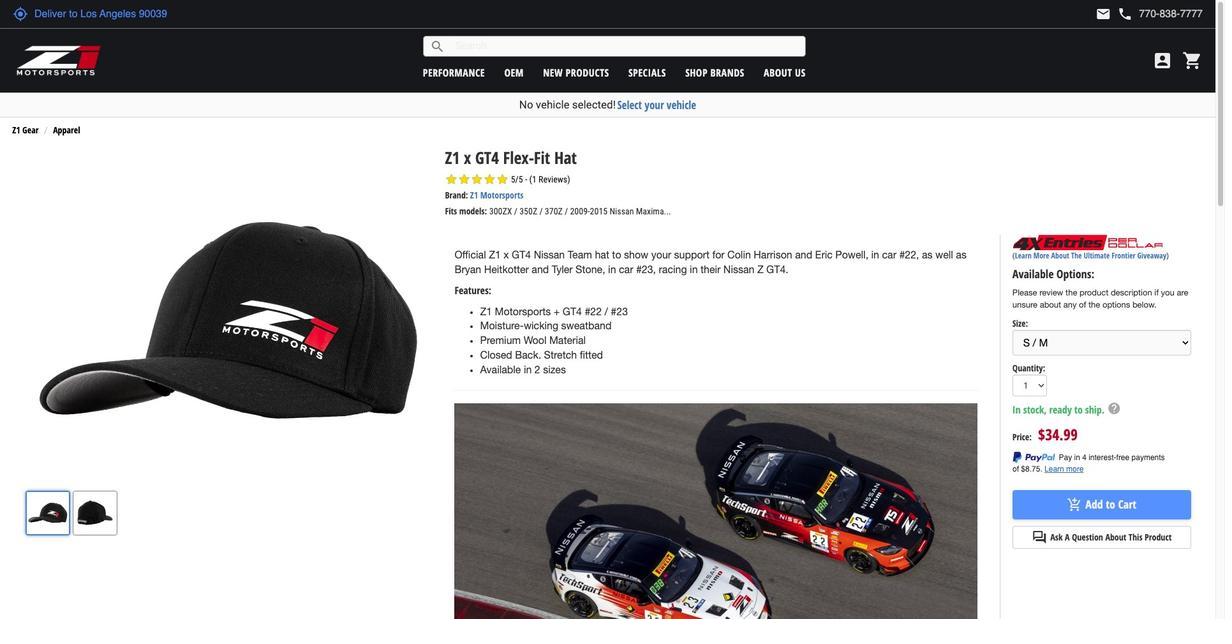 Task type: locate. For each thing, give the bounding box(es) containing it.
2 horizontal spatial gt4
[[563, 305, 582, 317]]

2 vertical spatial about
[[1106, 531, 1127, 543]]

about left this
[[1106, 531, 1127, 543]]

0 vertical spatial about
[[764, 65, 792, 79]]

brand:
[[445, 189, 468, 201]]

1 vertical spatial and
[[532, 263, 549, 275]]

1 vertical spatial available
[[480, 364, 521, 375]]

phone link
[[1118, 6, 1203, 22]]

0 horizontal spatial available
[[480, 364, 521, 375]]

motorsports
[[480, 189, 524, 201]]

about inside (learn more about the ultimate frontier giveaway) available options: please review the product description if you are unsure about any of the options below.
[[1051, 250, 1070, 261]]

and left tyler at the top left of page
[[532, 263, 549, 275]]

2 horizontal spatial to
[[1106, 497, 1116, 512]]

the right of on the top
[[1089, 300, 1100, 309]]

gear
[[22, 124, 39, 136]]

z1
[[12, 124, 20, 136], [445, 146, 460, 169], [470, 189, 478, 201], [489, 249, 501, 260], [480, 305, 492, 317]]

review
[[1040, 288, 1064, 298]]

gt4 up heitkotter
[[512, 249, 531, 260]]

question_answer
[[1032, 530, 1047, 545]]

to inside add_shopping_cart add to cart
[[1106, 497, 1116, 512]]

gt4.
[[767, 263, 789, 275]]

z1 for motorsports +
[[480, 305, 492, 317]]

gt4 inside "z1 motorsports + gt4 #22 / #23 moisture-wicking sweatband premium wool material closed back. stretch fitted available in 2 sizes"
[[563, 305, 582, 317]]

closed
[[480, 349, 512, 361]]

0 horizontal spatial to
[[612, 249, 621, 260]]

0 vertical spatial to
[[612, 249, 621, 260]]

any
[[1064, 300, 1077, 309]]

#23,
[[636, 263, 656, 275]]

quantity:
[[1013, 362, 1046, 374]]

0 horizontal spatial x
[[464, 146, 471, 169]]

to left ship.
[[1075, 403, 1083, 417]]

available down closed
[[480, 364, 521, 375]]

help
[[1107, 401, 1121, 415]]

2 horizontal spatial about
[[1106, 531, 1127, 543]]

nissan right 2015
[[610, 206, 634, 217]]

question
[[1072, 531, 1103, 543]]

1 horizontal spatial vehicle
[[667, 98, 696, 112]]

0 horizontal spatial as
[[922, 249, 933, 260]]

1 horizontal spatial x
[[504, 249, 509, 260]]

in right powell,
[[871, 249, 879, 260]]

apparel
[[53, 124, 80, 136]]

car down show
[[619, 263, 633, 275]]

about left the
[[1051, 250, 1070, 261]]

in stock, ready to ship. help
[[1013, 401, 1121, 417]]

vehicle down shop
[[667, 98, 696, 112]]

no
[[519, 98, 533, 111]]

nissan
[[610, 206, 634, 217], [534, 249, 565, 260], [724, 263, 755, 275]]

1 vertical spatial car
[[619, 263, 633, 275]]

1 horizontal spatial about
[[1051, 250, 1070, 261]]

product
[[1145, 531, 1172, 543]]

0 horizontal spatial about
[[764, 65, 792, 79]]

car left the #22,
[[882, 249, 897, 260]]

1 horizontal spatial car
[[882, 249, 897, 260]]

z1 gear
[[12, 124, 39, 136]]

gt4
[[475, 146, 499, 169], [512, 249, 531, 260], [563, 305, 582, 317]]

nissan up tyler at the top left of page
[[534, 249, 565, 260]]

price: $34.99
[[1013, 424, 1078, 445]]

as right well
[[956, 249, 967, 260]]

1 vertical spatial your
[[651, 249, 671, 260]]

1 horizontal spatial gt4
[[512, 249, 531, 260]]

about
[[1040, 300, 1061, 309]]

1 vertical spatial x
[[504, 249, 509, 260]]

vehicle right no at the top left of page
[[536, 98, 570, 111]]

0 vertical spatial nissan
[[610, 206, 634, 217]]

0 horizontal spatial car
[[619, 263, 633, 275]]

gt4 up sweatband
[[563, 305, 582, 317]]

nissan down colin
[[724, 263, 755, 275]]

stock,
[[1023, 403, 1047, 417]]

1 horizontal spatial and
[[795, 249, 813, 260]]

1 horizontal spatial available
[[1013, 266, 1054, 282]]

if
[[1155, 288, 1159, 298]]

show
[[624, 249, 649, 260]]

price:
[[1013, 431, 1032, 443]]

your
[[645, 98, 664, 112], [651, 249, 671, 260]]

0 vertical spatial x
[[464, 146, 471, 169]]

z1 up heitkotter
[[489, 249, 501, 260]]

0 vertical spatial available
[[1013, 266, 1054, 282]]

question_answer ask a question about this product
[[1032, 530, 1172, 545]]

z1 up brand:
[[445, 146, 460, 169]]

available inside (learn more about the ultimate frontier giveaway) available options: please review the product description if you are unsure about any of the options below.
[[1013, 266, 1054, 282]]

1 horizontal spatial to
[[1075, 403, 1083, 417]]

more
[[1034, 250, 1050, 261]]

hat
[[595, 249, 609, 260]]

0 horizontal spatial nissan
[[534, 249, 565, 260]]

about left us
[[764, 65, 792, 79]]

z1 inside "z1 motorsports + gt4 #22 / #23 moisture-wicking sweatband premium wool material closed back. stretch fitted available in 2 sizes"
[[480, 305, 492, 317]]

to inside official z1 x gt4 nissan team hat to show your support for colin harrison and eric powell, in car #22, as well as bryan heitkotter and tyler stone, in car #23, racing in their nissan z gt4.
[[612, 249, 621, 260]]

1 vertical spatial the
[[1089, 300, 1100, 309]]

to
[[612, 249, 621, 260], [1075, 403, 1083, 417], [1106, 497, 1116, 512]]

a
[[1065, 531, 1070, 543]]

0 horizontal spatial vehicle
[[536, 98, 570, 111]]

powell,
[[836, 249, 869, 260]]

add_shopping_cart
[[1067, 497, 1083, 513]]

gt4 left "flex-"
[[475, 146, 499, 169]]

new
[[543, 65, 563, 79]]

0 vertical spatial and
[[795, 249, 813, 260]]

2 vertical spatial gt4
[[563, 305, 582, 317]]

x up brand:
[[464, 146, 471, 169]]

as left well
[[922, 249, 933, 260]]

star
[[445, 173, 458, 186], [458, 173, 471, 186], [471, 173, 483, 186], [483, 173, 496, 186], [496, 173, 509, 186]]

2 vertical spatial to
[[1106, 497, 1116, 512]]

moisture-
[[480, 320, 524, 331]]

specials link
[[629, 65, 666, 79]]

0 vertical spatial the
[[1066, 288, 1078, 298]]

1 vertical spatial gt4
[[512, 249, 531, 260]]

about us
[[764, 65, 806, 79]]

ultimate
[[1084, 250, 1110, 261]]

0 horizontal spatial gt4
[[475, 146, 499, 169]]

#22
[[585, 305, 602, 317]]

wicking
[[524, 320, 558, 331]]

of
[[1079, 300, 1086, 309]]

please
[[1013, 288, 1037, 298]]

tyler
[[552, 263, 573, 275]]

to right add
[[1106, 497, 1116, 512]]

z
[[757, 263, 764, 275]]

4 star from the left
[[483, 173, 496, 186]]

apparel link
[[53, 124, 80, 136]]

and left eric
[[795, 249, 813, 260]]

in down hat
[[608, 263, 616, 275]]

/ right 370z
[[565, 206, 568, 217]]

1 vertical spatial about
[[1051, 250, 1070, 261]]

the
[[1071, 250, 1082, 261]]

z1 up moisture-
[[480, 305, 492, 317]]

/ right the #22
[[605, 305, 608, 317]]

in left 2
[[524, 364, 532, 375]]

gt4 for x
[[475, 146, 499, 169]]

x up heitkotter
[[504, 249, 509, 260]]

your right select
[[645, 98, 664, 112]]

1 horizontal spatial nissan
[[610, 206, 634, 217]]

0 vertical spatial your
[[645, 98, 664, 112]]

fitted
[[580, 349, 603, 361]]

1 horizontal spatial the
[[1089, 300, 1100, 309]]

(learn
[[1013, 250, 1032, 261]]

0 vertical spatial car
[[882, 249, 897, 260]]

2015
[[590, 206, 608, 217]]

z1 left gear at the top left of page
[[12, 124, 20, 136]]

nissan inside z1 x gt4 flex-fit hat star star star star star 5/5 - (1 reviews) brand: z1 motorsports fits models: 300zx / 350z / 370z / 2009-2015 nissan maxima...
[[610, 206, 634, 217]]

your up the racing
[[651, 249, 671, 260]]

shop brands
[[686, 65, 745, 79]]

1 vertical spatial to
[[1075, 403, 1083, 417]]

370z
[[545, 206, 563, 217]]

available down more on the top of the page
[[1013, 266, 1054, 282]]

brands
[[711, 65, 745, 79]]

to right hat
[[612, 249, 621, 260]]

select
[[617, 98, 642, 112]]

1 horizontal spatial as
[[956, 249, 967, 260]]

gt4 inside z1 x gt4 flex-fit hat star star star star star 5/5 - (1 reviews) brand: z1 motorsports fits models: 300zx / 350z / 370z / 2009-2015 nissan maxima...
[[475, 146, 499, 169]]

(learn more about the ultimate frontier giveaway) available options: please review the product description if you are unsure about any of the options below.
[[1013, 250, 1189, 309]]

performance link
[[423, 65, 485, 79]]

2 vertical spatial nissan
[[724, 263, 755, 275]]

oem link
[[504, 65, 524, 79]]

2009-
[[570, 206, 590, 217]]

0 vertical spatial gt4
[[475, 146, 499, 169]]

0 horizontal spatial and
[[532, 263, 549, 275]]

the up any
[[1066, 288, 1078, 298]]



Task type: vqa. For each thing, say whether or not it's contained in the screenshot.
third &
no



Task type: describe. For each thing, give the bounding box(es) containing it.
new products link
[[543, 65, 609, 79]]

search
[[430, 39, 445, 54]]

in
[[1013, 403, 1021, 417]]

available inside "z1 motorsports + gt4 #22 / #23 moisture-wicking sweatband premium wool material closed back. stretch fitted available in 2 sizes"
[[480, 364, 521, 375]]

your inside official z1 x gt4 nissan team hat to show your support for colin harrison and eric powell, in car #22, as well as bryan heitkotter and tyler stone, in car #23, racing in their nissan z gt4.
[[651, 249, 671, 260]]

about us link
[[764, 65, 806, 79]]

fit
[[534, 146, 550, 169]]

ask
[[1051, 531, 1063, 543]]

ship.
[[1085, 403, 1105, 417]]

motorsports +
[[495, 305, 560, 317]]

description
[[1111, 288, 1152, 298]]

to inside the in stock, ready to ship. help
[[1075, 403, 1083, 417]]

x inside z1 x gt4 flex-fit hat star star star star star 5/5 - (1 reviews) brand: z1 motorsports fits models: 300zx / 350z / 370z / 2009-2015 nissan maxima...
[[464, 146, 471, 169]]

in inside "z1 motorsports + gt4 #22 / #23 moisture-wicking sweatband premium wool material closed back. stretch fitted available in 2 sizes"
[[524, 364, 532, 375]]

flex-
[[503, 146, 534, 169]]

wool
[[524, 335, 547, 346]]

selected!
[[572, 98, 616, 111]]

5/5 -
[[511, 174, 527, 185]]

/ left "350z"
[[514, 206, 518, 217]]

eric
[[815, 249, 833, 260]]

new products
[[543, 65, 609, 79]]

Search search field
[[445, 36, 805, 56]]

phone
[[1118, 6, 1133, 22]]

/ right "350z"
[[540, 206, 543, 217]]

3 star from the left
[[471, 173, 483, 186]]

mail
[[1096, 6, 1111, 22]]

racing
[[659, 263, 687, 275]]

no vehicle selected! select your vehicle
[[519, 98, 696, 112]]

mail phone
[[1096, 6, 1133, 22]]

bryan
[[455, 263, 481, 275]]

heitkotter
[[484, 263, 529, 275]]

official z1 x gt4 nissan team hat to show your support for colin harrison and eric powell, in car #22, as well as bryan heitkotter and tyler stone, in car #23, racing in their nissan z gt4.
[[455, 249, 967, 275]]

sizes
[[543, 364, 566, 375]]

fits
[[445, 205, 457, 217]]

models:
[[459, 205, 487, 217]]

z1 up models:
[[470, 189, 478, 201]]

1 star from the left
[[445, 173, 458, 186]]

add_shopping_cart add to cart
[[1067, 497, 1137, 513]]

z1 for x
[[445, 146, 460, 169]]

2 star from the left
[[458, 173, 471, 186]]

5 star from the left
[[496, 173, 509, 186]]

350z
[[520, 206, 537, 217]]

back.
[[515, 349, 541, 361]]

cart
[[1118, 497, 1137, 512]]

options
[[1103, 300, 1130, 309]]

this
[[1129, 531, 1143, 543]]

$34.99
[[1038, 424, 1078, 445]]

ready
[[1049, 403, 1072, 417]]

/ inside "z1 motorsports + gt4 #22 / #23 moisture-wicking sweatband premium wool material closed back. stretch fitted available in 2 sizes"
[[605, 305, 608, 317]]

add
[[1086, 497, 1103, 512]]

maxima...
[[636, 206, 671, 217]]

below.
[[1133, 300, 1157, 309]]

shop brands link
[[686, 65, 745, 79]]

stretch
[[544, 349, 577, 361]]

well
[[936, 249, 953, 260]]

colin
[[728, 249, 751, 260]]

1 vertical spatial nissan
[[534, 249, 565, 260]]

vehicle inside no vehicle selected! select your vehicle
[[536, 98, 570, 111]]

2 horizontal spatial nissan
[[724, 263, 755, 275]]

material
[[549, 335, 586, 346]]

giveaway)
[[1138, 250, 1169, 261]]

you
[[1161, 288, 1175, 298]]

official
[[455, 249, 486, 260]]

oem
[[504, 65, 524, 79]]

my_location
[[13, 6, 28, 22]]

features:
[[455, 283, 492, 297]]

performance
[[423, 65, 485, 79]]

z1 motorsports link
[[470, 189, 524, 201]]

in down support
[[690, 263, 698, 275]]

frontier
[[1112, 250, 1136, 261]]

sweatband
[[561, 320, 612, 331]]

(learn more about the ultimate frontier giveaway) link
[[1013, 250, 1169, 261]]

2 as from the left
[[956, 249, 967, 260]]

harrison
[[754, 249, 792, 260]]

z1 motorsports logo image
[[16, 45, 102, 77]]

z1 motorsports + gt4 #22 / #23 moisture-wicking sweatband premium wool material closed back. stretch fitted available in 2 sizes
[[480, 305, 628, 375]]

are
[[1177, 288, 1189, 298]]

support
[[674, 249, 710, 260]]

options:
[[1057, 266, 1095, 282]]

0 horizontal spatial the
[[1066, 288, 1078, 298]]

select your vehicle link
[[617, 98, 696, 112]]

gt4 inside official z1 x gt4 nissan team hat to show your support for colin harrison and eric powell, in car #22, as well as bryan heitkotter and tyler stone, in car #23, racing in their nissan z gt4.
[[512, 249, 531, 260]]

z1 inside official z1 x gt4 nissan team hat to show your support for colin harrison and eric powell, in car #22, as well as bryan heitkotter and tyler stone, in car #23, racing in their nissan z gt4.
[[489, 249, 501, 260]]

account_box
[[1153, 50, 1173, 71]]

x inside official z1 x gt4 nissan team hat to show your support for colin harrison and eric powell, in car #22, as well as bryan heitkotter and tyler stone, in car #23, racing in their nissan z gt4.
[[504, 249, 509, 260]]

size:
[[1013, 317, 1028, 330]]

300zx
[[489, 206, 512, 217]]

gt4 for motorsports +
[[563, 305, 582, 317]]

specials
[[629, 65, 666, 79]]

products
[[566, 65, 609, 79]]

#22,
[[899, 249, 919, 260]]

z1 gear link
[[12, 124, 39, 136]]

us
[[795, 65, 806, 79]]

#23
[[611, 305, 628, 317]]

z1 for gear
[[12, 124, 20, 136]]

premium
[[480, 335, 521, 346]]

hat
[[554, 146, 577, 169]]

about inside question_answer ask a question about this product
[[1106, 531, 1127, 543]]

shopping_cart
[[1183, 50, 1203, 71]]

their
[[701, 263, 721, 275]]

stone,
[[576, 263, 605, 275]]

z1 x gt4 flex-fit hat star star star star star 5/5 - (1 reviews) brand: z1 motorsports fits models: 300zx / 350z / 370z / 2009-2015 nissan maxima...
[[445, 146, 671, 217]]

unsure
[[1013, 300, 1038, 309]]

1 as from the left
[[922, 249, 933, 260]]



